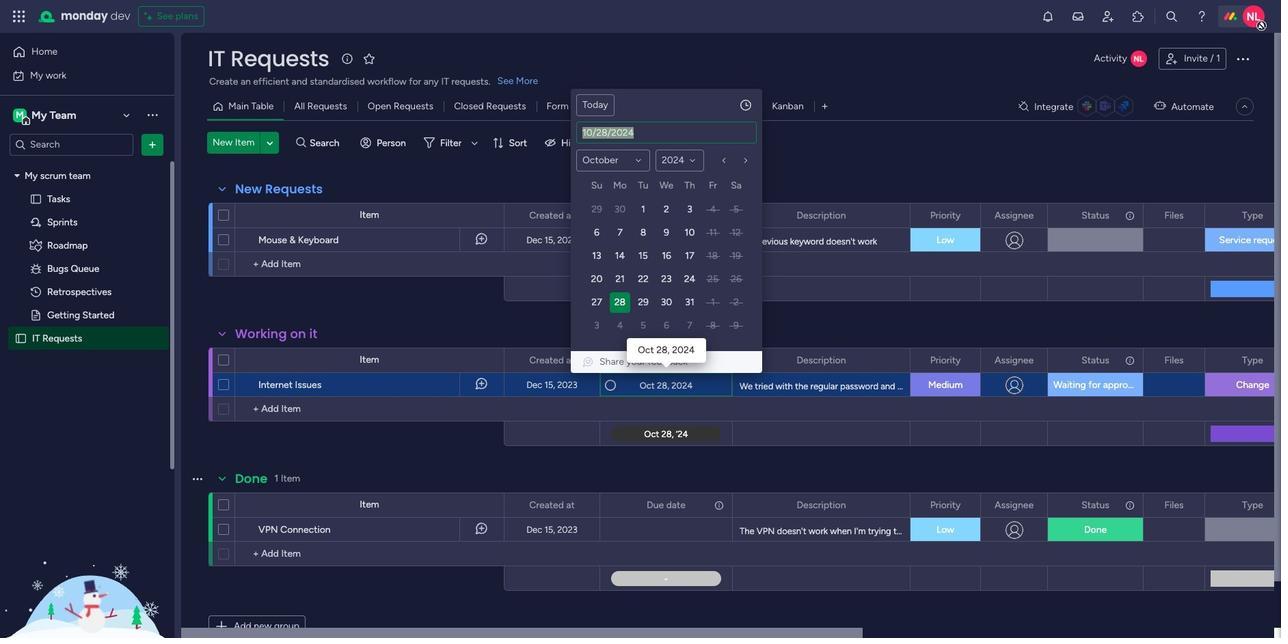 Task type: vqa. For each thing, say whether or not it's contained in the screenshot.
10
no



Task type: locate. For each thing, give the bounding box(es) containing it.
notifications image
[[1042, 10, 1055, 23]]

my work image
[[12, 69, 25, 82]]

autopilot image
[[1155, 97, 1167, 115]]

board activity image
[[1131, 51, 1148, 67]]

workspace options image
[[146, 108, 159, 122]]

1 vertical spatial + add item text field
[[242, 547, 498, 563]]

grid
[[586, 178, 748, 338]]

column information image
[[714, 210, 725, 221], [1125, 355, 1136, 366], [1125, 500, 1136, 511]]

0 vertical spatial + add item text field
[[242, 257, 498, 273]]

None field
[[205, 44, 333, 73], [232, 181, 326, 198], [526, 208, 579, 223], [644, 208, 689, 223], [794, 208, 850, 223], [927, 208, 965, 223], [992, 208, 1038, 223], [1079, 208, 1113, 223], [1162, 208, 1188, 223], [1240, 208, 1267, 223], [232, 326, 321, 343], [526, 353, 579, 368], [644, 353, 689, 368], [794, 353, 850, 368], [927, 353, 965, 368], [992, 353, 1038, 368], [1079, 353, 1113, 368], [1162, 353, 1188, 368], [1240, 353, 1267, 368], [232, 471, 271, 488], [526, 498, 579, 513], [644, 498, 689, 513], [794, 498, 850, 513], [927, 498, 965, 513], [992, 498, 1038, 513], [1079, 498, 1113, 513], [1162, 498, 1188, 513], [1240, 498, 1267, 513], [205, 44, 333, 73], [232, 181, 326, 198], [526, 208, 579, 223], [644, 208, 689, 223], [794, 208, 850, 223], [927, 208, 965, 223], [992, 208, 1038, 223], [1079, 208, 1113, 223], [1162, 208, 1188, 223], [1240, 208, 1267, 223], [232, 326, 321, 343], [526, 353, 579, 368], [644, 353, 689, 368], [794, 353, 850, 368], [927, 353, 965, 368], [992, 353, 1038, 368], [1079, 353, 1113, 368], [1162, 353, 1188, 368], [1240, 353, 1267, 368], [232, 471, 271, 488], [526, 498, 579, 513], [644, 498, 689, 513], [794, 498, 850, 513], [927, 498, 965, 513], [992, 498, 1038, 513], [1079, 498, 1113, 513], [1162, 498, 1188, 513], [1240, 498, 1267, 513]]

friday element
[[702, 178, 725, 198]]

list box
[[0, 161, 174, 535]]

row group
[[586, 198, 748, 338]]

public board image
[[29, 309, 42, 322], [14, 332, 27, 345]]

lottie animation image
[[0, 501, 174, 639]]

2024 image
[[688, 155, 699, 166]]

see plans image
[[145, 8, 157, 25]]

+ Add Item text field
[[242, 257, 498, 273], [242, 547, 498, 563]]

inbox image
[[1072, 10, 1086, 23]]

workspace selection element
[[13, 107, 78, 125]]

Search in workspace field
[[29, 137, 114, 153]]

october image
[[633, 155, 644, 166]]

+ Add Item text field
[[242, 402, 498, 418]]

workspace image
[[13, 108, 27, 123]]

Search field
[[306, 133, 348, 153]]

option
[[0, 163, 174, 166]]

no file image
[[1168, 378, 1180, 394]]

1 vertical spatial column information image
[[1125, 355, 1136, 366]]

options image
[[962, 204, 971, 227], [1125, 204, 1134, 227], [190, 223, 201, 256], [962, 349, 971, 372], [713, 494, 723, 517], [1029, 494, 1038, 517], [190, 513, 201, 546]]

0 horizontal spatial public board image
[[14, 332, 27, 345]]

previous image
[[719, 155, 730, 166]]

collapse board header image
[[1240, 101, 1251, 112]]

invite members image
[[1102, 10, 1116, 23]]

next image
[[741, 155, 752, 166]]

column information image
[[1125, 210, 1136, 221], [714, 355, 725, 366], [714, 500, 725, 511]]

lottie animation element
[[0, 501, 174, 639]]

1 horizontal spatial public board image
[[29, 309, 42, 322]]

2 vertical spatial column information image
[[1125, 500, 1136, 511]]

options image
[[1235, 51, 1252, 67], [146, 138, 159, 152], [1029, 204, 1038, 227], [1186, 204, 1196, 227], [1029, 349, 1038, 372], [1125, 349, 1134, 372], [1186, 349, 1196, 372], [190, 368, 201, 401], [581, 494, 590, 517], [962, 494, 971, 517], [1125, 494, 1134, 517], [1186, 494, 1196, 517]]



Task type: describe. For each thing, give the bounding box(es) containing it.
1 vertical spatial public board image
[[14, 332, 27, 345]]

0 vertical spatial public board image
[[29, 309, 42, 322]]

saturday element
[[725, 178, 748, 198]]

search everything image
[[1166, 10, 1179, 23]]

caret down image
[[14, 171, 20, 181]]

select product image
[[12, 10, 26, 23]]

Date field
[[577, 122, 757, 143]]

sunday element
[[586, 178, 609, 198]]

monday element
[[609, 178, 632, 198]]

thursday element
[[679, 178, 702, 198]]

dapulse integrations image
[[1019, 102, 1029, 112]]

1 vertical spatial column information image
[[714, 355, 725, 366]]

apps image
[[1132, 10, 1146, 23]]

0 vertical spatial column information image
[[714, 210, 725, 221]]

1 + add item text field from the top
[[242, 257, 498, 273]]

help image
[[1196, 10, 1209, 23]]

2 vertical spatial column information image
[[714, 500, 725, 511]]

public board image
[[29, 193, 42, 206]]

show board description image
[[339, 52, 355, 66]]

tuesday element
[[632, 178, 655, 198]]

home image
[[12, 45, 26, 59]]

arrow down image
[[467, 135, 483, 151]]

wednesday element
[[655, 178, 679, 198]]

v2 search image
[[296, 135, 306, 151]]

0 vertical spatial column information image
[[1125, 210, 1136, 221]]

add view image
[[823, 102, 828, 112]]

add to favorites image
[[362, 52, 376, 65]]

add time image
[[739, 99, 753, 112]]

noah lott image
[[1244, 5, 1265, 27]]

angle down image
[[267, 138, 273, 148]]

2 + add item text field from the top
[[242, 547, 498, 563]]



